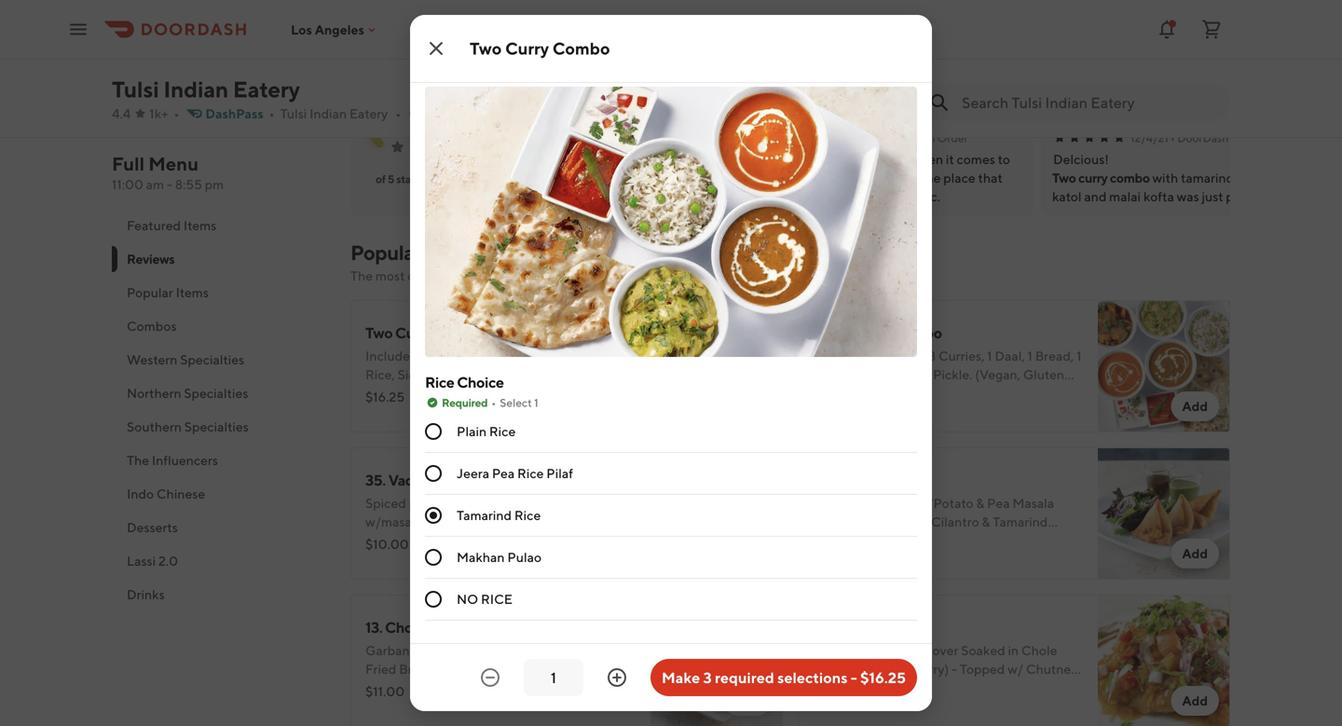 Task type: vqa. For each thing, say whether or not it's contained in the screenshot.
Nut associated with Two Curry Combo
yes



Task type: describe. For each thing, give the bounding box(es) containing it.
includes: inside includes: choice of 2 curries, 1 daal, 1 bread, 1 rice, side of raita & pickle. (vegan, gluten free & nut free options available)
[[425, 36, 479, 51]]

popular items the most commonly ordered items and dishes from this store
[[351, 241, 707, 283]]

manoj m
[[1096, 96, 1153, 113]]

potato
[[813, 643, 853, 658]]

0 items, open order cart image
[[1201, 18, 1223, 41]]

add button for 13. chole bhature
[[724, 686, 772, 716]]

dishes
[[582, 268, 620, 283]]

make 3 required selections - $16.25 button
[[651, 659, 917, 696]]

stars
[[396, 172, 420, 186]]

los angeles button
[[291, 22, 379, 37]]

pulao
[[507, 550, 542, 565]]

served inside 35. vada pav (2 pcs) spiced potato dumpling sandwiches topped w/masala mix and special garlic chutney. served w/masala fries and side salad. (vegan option available) (gluten free) (nut free)
[[365, 533, 407, 548]]

w/ inside turnover stuffed w /potato & pea masala medley - served w/ cilantro & tamarind chutneys. (vegan) (nut free)
[[913, 514, 929, 530]]

tulsi indian eatery
[[112, 76, 300, 103]]

two for two curry combo
[[470, 38, 502, 58]]

nut for two curry combo
[[406, 386, 429, 401]]

$16.25 inside button
[[861, 669, 906, 687]]

option
[[886, 680, 924, 696]]

w/ inside 08. samosa chaat potato and pea turnover soaked in chole (garbanzo bean curry) - topped w/ chutney mix. (vegan option available) (nut free)
[[1008, 662, 1024, 677]]

three
[[813, 324, 851, 342]]

gluten for three curry combo
[[1024, 367, 1065, 382]]

this
[[653, 268, 674, 283]]

1k+ •
[[149, 106, 179, 121]]

combo for two curry combo
[[553, 38, 610, 58]]

0 vertical spatial $16.25
[[365, 389, 405, 405]]

curry for two curry combo includes: choice of 2 curries, 1 daal, 1 bread, 1 rice, side of raita & pickle. (vegan, gluten free & nut free options available)
[[395, 324, 432, 342]]

curry)
[[912, 662, 949, 677]]

Tamarind Rice radio
[[425, 507, 442, 524]]

mi
[[431, 106, 446, 121]]

free) inside 08. samosa chaat potato and pea turnover soaked in chole (garbanzo bean curry) - topped w/ chutney mix. (vegan option available) (nut free)
[[1017, 680, 1048, 696]]

full menu 11:00 am - 8:55 pm
[[112, 153, 224, 192]]

(2
[[451, 471, 465, 489]]

medley
[[813, 514, 858, 530]]

pilaf
[[547, 466, 573, 481]]

add for 08. samosa chaat
[[1183, 693, 1208, 709]]

• left '0.6' in the left of the page
[[396, 106, 401, 121]]

of 5 stars
[[376, 172, 420, 186]]

two curry combo
[[470, 38, 610, 58]]

raita inside includes: choice of 2 curries, 1 daal, 1 bread, 1 rice, side of raita & pickle. (vegan, gluten free & nut free options available)
[[772, 36, 803, 51]]

35. vada pav (2 pcs) spiced potato dumpling sandwiches topped w/masala mix and special garlic chutney. served w/masala fries and side salad. (vegan option available) (gluten free) (nut free)
[[365, 471, 628, 567]]

1 vertical spatial w/masala
[[410, 533, 467, 548]]

masala
[[1013, 496, 1055, 511]]

available) inside two curry combo includes: choice of 2 curries, 1 daal, 1 bread, 1 rice, side of raita & pickle. (vegan, gluten free & nut free options available)
[[512, 386, 572, 401]]

close two curry combo image
[[425, 37, 448, 60]]

13. chole bhature garbanzo bean curry served w/ thick fluffy fried bread $11.00
[[365, 619, 628, 699]]

available) inside 'three curry combo includes: choice of 3 curries, 1 daal, 1 bread, 1 rice, side of raita & pickle. (vegan, gluten free & nut free options available)'
[[960, 386, 1019, 401]]

specialties for western specialties
[[180, 352, 244, 367]]

gluten inside includes: choice of 2 curries, 1 daal, 1 bread, 1 rice, side of raita & pickle. (vegan, gluten free & nut free options available)
[[425, 55, 466, 70]]

plain
[[457, 424, 487, 439]]

served inside 13. chole bhature garbanzo bean curry served w/ thick fluffy fried bread $11.00
[[496, 643, 537, 658]]

dashpass
[[205, 106, 264, 121]]

turnover inside turnover stuffed w /potato & pea masala medley - served w/ cilantro & tamarind chutneys. (vegan) (nut free)
[[813, 496, 866, 511]]

items for popular items
[[176, 285, 209, 300]]

public
[[440, 43, 477, 59]]

from
[[622, 268, 650, 283]]

tamarind inside rice choice group
[[457, 508, 512, 523]]

curry
[[1079, 170, 1108, 186]]

the influencers
[[127, 453, 218, 468]]

served inside turnover stuffed w /potato & pea masala medley - served w/ cilantro & tamarind chutneys. (vegan) (nut free)
[[869, 514, 911, 530]]

selections
[[778, 669, 848, 687]]

popular for popular items
[[127, 285, 173, 300]]

lassi
[[127, 553, 156, 569]]

mix
[[425, 514, 446, 530]]

2.0
[[158, 553, 178, 569]]

soaked
[[961, 643, 1006, 658]]

i
[[478, 94, 484, 114]]

full
[[112, 153, 145, 175]]

Jeera Pea Rice Pilaf radio
[[425, 465, 442, 482]]

three curry combo image
[[1098, 300, 1231, 433]]

35.
[[365, 471, 386, 489]]

western
[[127, 352, 178, 367]]

reviews for reviews
[[127, 251, 175, 267]]

choice inside group
[[457, 373, 504, 391]]

order for m
[[1231, 131, 1262, 145]]

2 inside two curry combo includes: choice of 2 curries, 1 daal, 1 bread, 1 rice, side of raita & pickle. (vegan, gluten free & nut free options available)
[[481, 348, 489, 364]]

increase quantity by 1 image
[[606, 667, 628, 689]]

(nut inside 08. samosa chaat potato and pea turnover soaked in chole (garbanzo bean curry) - topped w/ chutney mix. (vegan option available) (nut free)
[[986, 680, 1014, 696]]

reviews 1k+ ratings • 67 public reviews
[[351, 16, 524, 59]]

1 vertical spatial 1k+
[[149, 106, 168, 121]]

free) down chutney.
[[585, 551, 617, 567]]

side for two curry combo
[[398, 367, 424, 382]]

0 vertical spatial w/masala
[[365, 514, 422, 530]]

lassi 2.0
[[127, 553, 178, 569]]

rice
[[481, 592, 513, 607]]

5
[[388, 172, 394, 186]]

two inside two curry combo includes: choice of 2 curries, 1 daal, 1 bread, 1 rice, side of raita & pickle. (vegan, gluten free & nut free options available)
[[365, 324, 393, 342]]

rice, inside includes: choice of 2 curries, 1 daal, 1 bread, 1 rice, side of raita & pickle. (vegan, gluten free & nut free options available)
[[697, 36, 726, 51]]

add button for 08. samosa chaat
[[1171, 686, 1220, 716]]

tulsi for tulsi indian eatery • 0.6 mi
[[280, 106, 307, 121]]

turnover inside 08. samosa chaat potato and pea turnover soaked in chole (garbanzo bean curry) - topped w/ chutney mix. (vegan option available) (nut free)
[[906, 643, 959, 658]]

notification bell image
[[1156, 18, 1179, 41]]

(gluten
[[473, 551, 518, 567]]

jeera
[[457, 466, 490, 481]]

pickle. for three curry combo
[[933, 367, 973, 382]]

- inside turnover stuffed w /potato & pea masala medley - served w/ cilantro & tamarind chutneys. (vegan) (nut free)
[[860, 514, 866, 530]]

two curry combo image
[[651, 300, 783, 433]]

• select 1
[[492, 396, 539, 409]]

fried
[[365, 662, 397, 677]]

make
[[662, 669, 700, 687]]

(nut inside 35. vada pav (2 pcs) spiced potato dumpling sandwiches topped w/masala mix and special garlic chutney. served w/masala fries and side salad. (vegan option available) (gluten free) (nut free)
[[555, 551, 582, 567]]

available) inside includes: choice of 2 curries, 1 daal, 1 bread, 1 rice, side of raita & pickle. (vegan, gluten free & nut free options available)
[[616, 55, 675, 70]]

topped
[[960, 662, 1005, 677]]

spiced
[[365, 496, 406, 511]]

• inside reviews 1k+ ratings • 67 public reviews
[[415, 43, 421, 59]]

doordash for a
[[884, 131, 936, 145]]

- inside button
[[851, 669, 857, 687]]

open menu image
[[67, 18, 90, 41]]

• doordash order for m
[[1171, 131, 1262, 145]]

pickle. for two curry combo
[[486, 367, 525, 382]]

1 horizontal spatial 4.4
[[384, 114, 411, 136]]

manoj
[[1096, 96, 1137, 113]]

featured items
[[127, 218, 217, 233]]

rice right the plain
[[489, 424, 516, 439]]

7/31/22
[[836, 131, 876, 145]]

required
[[715, 669, 775, 687]]

three curry combo includes: choice of 3 curries, 1 daal, 1 bread, 1 rice, side of raita & pickle. (vegan, gluten free & nut free options available)
[[813, 324, 1082, 401]]

(vegan, for three curry combo
[[975, 367, 1021, 382]]

(nut inside turnover stuffed w /potato & pea masala medley - served w/ cilantro & tamarind chutneys. (vegan) (nut free)
[[925, 533, 953, 548]]

options inside includes: choice of 2 curries, 1 daal, 1 bread, 1 rice, side of raita & pickle. (vegan, gluten free & nut free options available)
[[565, 55, 613, 70]]

3 inside 'three curry combo includes: choice of 3 curries, 1 daal, 1 bread, 1 rice, side of raita & pickle. (vegan, gluten free & nut free options available)'
[[929, 348, 936, 364]]

bread, for three curry combo
[[1036, 348, 1074, 364]]

indian for tulsi indian eatery
[[164, 76, 229, 103]]

pea inside rice choice group
[[492, 466, 515, 481]]

08.
[[813, 619, 835, 636]]

options for two curry combo
[[462, 386, 510, 401]]

required
[[442, 396, 488, 409]]

chutneys.
[[813, 533, 873, 548]]

reviews link
[[351, 16, 426, 40]]

mix.
[[813, 680, 838, 696]]

specialties for northern specialties
[[184, 386, 248, 401]]

chutney.
[[552, 514, 603, 530]]

stuffed
[[868, 496, 913, 511]]

two curry combo
[[1053, 170, 1150, 186]]

• doordash order for i
[[579, 131, 669, 145]]

0.6
[[409, 106, 429, 121]]

1 inside rice choice group
[[534, 396, 539, 409]]

dumpling
[[451, 496, 508, 511]]

35. vada pav (2 pcs) image
[[651, 448, 783, 580]]

topped
[[581, 496, 625, 511]]

raita for three curry combo
[[889, 367, 920, 382]]

0 horizontal spatial m
[[1063, 94, 1078, 114]]

specialties for southern specialties
[[184, 419, 249, 434]]

$8.00
[[813, 537, 850, 552]]

$11.00
[[365, 684, 405, 699]]

turnover stuffed w /potato & pea masala medley - served w/ cilantro & tamarind chutneys. (vegan) (nut free)
[[813, 496, 1055, 548]]

pcs)
[[467, 471, 495, 489]]

and inside popular items the most commonly ordered items and dishes from this store
[[557, 268, 579, 283]]

11:00
[[112, 177, 143, 192]]

garbanzo
[[365, 643, 424, 658]]

rice choice
[[425, 373, 504, 391]]

garlic
[[517, 514, 550, 530]]

bean inside 13. chole bhature garbanzo bean curry served w/ thick fluffy fried bread $11.00
[[426, 643, 457, 658]]

most
[[376, 268, 405, 283]]

nut for three curry combo
[[854, 386, 877, 401]]

angeles
[[315, 22, 364, 37]]



Task type: locate. For each thing, give the bounding box(es) containing it.
(vegan)
[[876, 533, 923, 548]]

two down most
[[365, 324, 393, 342]]

tamarind up fries in the left of the page
[[457, 508, 512, 523]]

and right items
[[557, 268, 579, 283]]

served up option
[[365, 533, 407, 548]]

1 vertical spatial indian
[[310, 106, 347, 121]]

2 horizontal spatial combo
[[893, 324, 942, 342]]

0 horizontal spatial 3
[[703, 669, 712, 687]]

am
[[146, 177, 164, 192]]

chole
[[385, 619, 425, 636], [1022, 643, 1058, 658]]

vada
[[388, 471, 422, 489]]

indian down los angeles
[[310, 106, 347, 121]]

dashpass •
[[205, 106, 275, 121]]

raita inside 'three curry combo includes: choice of 3 curries, 1 daal, 1 bread, 1 rice, side of raita & pickle. (vegan, gluten free & nut free options available)'
[[889, 367, 920, 382]]

gluten inside two curry combo includes: choice of 2 curries, 1 daal, 1 bread, 1 rice, side of raita & pickle. (vegan, gluten free & nut free options available)
[[576, 367, 617, 382]]

w/masala down spiced
[[365, 514, 422, 530]]

items inside popular items the most commonly ordered items and dishes from this store
[[425, 241, 476, 265]]

two inside button
[[1053, 170, 1076, 186]]

(vegan, inside 'three curry combo includes: choice of 3 curries, 1 daal, 1 bread, 1 rice, side of raita & pickle. (vegan, gluten free & nut free options available)'
[[975, 367, 1021, 382]]

tamarind
[[457, 508, 512, 523], [993, 514, 1048, 530]]

2 horizontal spatial w/
[[1008, 662, 1024, 677]]

desserts
[[127, 520, 178, 535]]

2 vertical spatial specialties
[[184, 419, 249, 434]]

and inside 08. samosa chaat potato and pea turnover soaked in chole (garbanzo bean curry) - topped w/ chutney mix. (vegan option available) (nut free)
[[856, 643, 878, 658]]

1 horizontal spatial chole
[[1022, 643, 1058, 658]]

popular items button
[[112, 276, 328, 310]]

1 vertical spatial pea
[[988, 496, 1010, 511]]

2 right reviews
[[541, 36, 548, 51]]

curries,
[[551, 36, 597, 51], [491, 348, 537, 364], [939, 348, 985, 364]]

daal, for three curry combo
[[995, 348, 1025, 364]]

2 • doordash order from the left
[[877, 131, 968, 145]]

1 horizontal spatial daal,
[[607, 36, 637, 51]]

(vegan, inside includes: choice of 2 curries, 1 daal, 1 bread, 1 rice, side of raita & pickle. (vegan, gluten free & nut free options available)
[[859, 36, 905, 51]]

2 vertical spatial (nut
[[986, 680, 1014, 696]]

Makhan Pulao radio
[[425, 549, 442, 566]]

choice inside includes: choice of 2 curries, 1 daal, 1 bread, 1 rice, side of raita & pickle. (vegan, gluten free & nut free options available)
[[481, 36, 524, 51]]

1k+ inside reviews 1k+ ratings • 67 public reviews
[[351, 43, 369, 59]]

bean inside 08. samosa chaat potato and pea turnover soaked in chole (garbanzo bean curry) - topped w/ chutney mix. (vegan option available) (nut free)
[[878, 662, 909, 677]]

combo inside dialog
[[553, 38, 610, 58]]

0 horizontal spatial (vegan,
[[528, 367, 573, 382]]

store
[[677, 268, 707, 283]]

2 horizontal spatial served
[[869, 514, 911, 530]]

in
[[1008, 643, 1019, 658]]

pickle. inside includes: choice of 2 curries, 1 daal, 1 bread, 1 rice, side of raita & pickle. (vegan, gluten free & nut free options available)
[[817, 36, 856, 51]]

doordash for i
[[585, 131, 637, 145]]

includes: for two curry combo
[[365, 348, 419, 364]]

21. samosa (3 pcs) image
[[1098, 448, 1231, 580]]

rice, inside 'three curry combo includes: choice of 3 curries, 1 daal, 1 bread, 1 rice, side of raita & pickle. (vegan, gluten free & nut free options available)'
[[813, 367, 843, 382]]

• right "12/4/21"
[[1171, 131, 1176, 145]]

0 horizontal spatial options
[[462, 386, 510, 401]]

1 vertical spatial chole
[[1022, 643, 1058, 658]]

0 horizontal spatial bread,
[[588, 348, 627, 364]]

1 horizontal spatial combo
[[553, 38, 610, 58]]

popular inside popular items the most commonly ordered items and dishes from this store
[[351, 241, 421, 265]]

0 horizontal spatial order
[[639, 131, 669, 145]]

combo up rice choice
[[435, 324, 484, 342]]

served down the stuffed
[[869, 514, 911, 530]]

3 doordash from the left
[[1178, 131, 1229, 145]]

1 vertical spatial eatery
[[350, 106, 388, 121]]

eatery for tulsi indian eatery
[[233, 76, 300, 103]]

and right mix
[[448, 514, 471, 530]]

the left most
[[351, 268, 373, 283]]

popular inside button
[[127, 285, 173, 300]]

tamarind inside turnover stuffed w /potato & pea masala medley - served w/ cilantro & tamarind chutneys. (vegan) (nut free)
[[993, 514, 1048, 530]]

3 inside button
[[703, 669, 712, 687]]

gluten for two curry combo
[[576, 367, 617, 382]]

(vegan down chutney.
[[585, 533, 628, 548]]

items up combos button
[[176, 285, 209, 300]]

potato
[[409, 496, 448, 511]]

items
[[522, 268, 554, 283]]

pea for turnover
[[988, 496, 1010, 511]]

1 vertical spatial 2
[[481, 348, 489, 364]]

curry for three curry combo includes: choice of 3 curries, 1 daal, 1 bread, 1 rice, side of raita & pickle. (vegan, gluten free & nut free options available)
[[854, 324, 891, 342]]

(nut down salad.
[[555, 551, 582, 567]]

thick
[[558, 643, 591, 658]]

1 horizontal spatial tulsi
[[280, 106, 307, 121]]

1 horizontal spatial pea
[[881, 643, 904, 658]]

combo for two curry combo includes: choice of 2 curries, 1 daal, 1 bread, 1 rice, side of raita & pickle. (vegan, gluten free & nut free options available)
[[435, 324, 484, 342]]

pav
[[424, 471, 449, 489]]

indo chinese
[[127, 486, 205, 502]]

2 horizontal spatial (vegan,
[[975, 367, 1021, 382]]

1 horizontal spatial 3
[[929, 348, 936, 364]]

1 vertical spatial $16.25
[[861, 669, 906, 687]]

free) down cilantro
[[955, 533, 987, 548]]

combo inside 'three curry combo includes: choice of 3 curries, 1 daal, 1 bread, 1 rice, side of raita & pickle. (vegan, gluten free & nut free options available)'
[[893, 324, 942, 342]]

pea down chaat
[[881, 643, 904, 658]]

w/ down the w
[[913, 514, 929, 530]]

(nut
[[925, 533, 953, 548], [555, 551, 582, 567], [986, 680, 1014, 696]]

0 horizontal spatial includes:
[[365, 348, 419, 364]]

w/ left thick at bottom left
[[540, 643, 556, 658]]

tulsi for tulsi indian eatery
[[112, 76, 159, 103]]

reviews
[[480, 43, 524, 59]]

1 vertical spatial (nut
[[555, 551, 582, 567]]

bread, for two curry combo
[[588, 348, 627, 364]]

fries
[[469, 533, 495, 548]]

popular for popular items the most commonly ordered items and dishes from this store
[[351, 241, 421, 265]]

of
[[526, 36, 538, 51], [758, 36, 770, 51], [376, 172, 386, 186], [467, 348, 479, 364], [914, 348, 926, 364], [427, 367, 439, 382], [874, 367, 886, 382]]

2 vertical spatial two
[[365, 324, 393, 342]]

pea left masala
[[988, 496, 1010, 511]]

curry up decrease quantity by 1 image
[[460, 643, 493, 658]]

0 vertical spatial reviews
[[351, 16, 426, 40]]

tamarind down masala
[[993, 514, 1048, 530]]

1k+ up "menu"
[[149, 106, 168, 121]]

pea
[[492, 466, 515, 481], [988, 496, 1010, 511], [881, 643, 904, 658]]

options
[[565, 55, 613, 70], [462, 386, 510, 401], [909, 386, 957, 401]]

turnover
[[813, 496, 866, 511], [906, 643, 959, 658]]

chutney
[[1026, 662, 1078, 677]]

0 vertical spatial w/
[[913, 514, 929, 530]]

2 horizontal spatial daal,
[[995, 348, 1025, 364]]

raita for two curry combo
[[441, 367, 472, 382]]

0 horizontal spatial tulsi
[[112, 76, 159, 103]]

- inside 08. samosa chaat potato and pea turnover soaked in chole (garbanzo bean curry) - topped w/ chutney mix. (vegan option available) (nut free)
[[952, 662, 958, 677]]

08. samosa chaat image
[[1098, 595, 1231, 726]]

2 horizontal spatial bread,
[[1036, 348, 1074, 364]]

two for two curry combo
[[1053, 170, 1076, 186]]

tulsi up 1k+ •
[[112, 76, 159, 103]]

items for featured items
[[184, 218, 217, 233]]

0 horizontal spatial curries,
[[491, 348, 537, 364]]

0 horizontal spatial 1k+
[[149, 106, 168, 121]]

nut inside 'three curry combo includes: choice of 3 curries, 1 daal, 1 bread, 1 rice, side of raita & pickle. (vegan, gluten free & nut free options available)'
[[854, 386, 877, 401]]

side inside includes: choice of 2 curries, 1 daal, 1 bread, 1 rice, side of raita & pickle. (vegan, gluten free & nut free options available)
[[729, 36, 755, 51]]

two inside dialog
[[470, 38, 502, 58]]

1 horizontal spatial eatery
[[350, 106, 388, 121]]

2 order from the left
[[938, 131, 968, 145]]

2 horizontal spatial gluten
[[1024, 367, 1065, 382]]

0 vertical spatial specialties
[[180, 352, 244, 367]]

curry
[[505, 38, 549, 58], [395, 324, 432, 342], [854, 324, 891, 342], [460, 643, 493, 658]]

includes: inside two curry combo includes: choice of 2 curries, 1 daal, 1 bread, 1 rice, side of raita & pickle. (vegan, gluten free & nut free options available)
[[365, 348, 419, 364]]

1 horizontal spatial (vegan,
[[859, 36, 905, 51]]

rice, for two curry combo
[[365, 367, 395, 382]]

combos button
[[112, 310, 328, 343]]

0 horizontal spatial • doordash order
[[579, 131, 669, 145]]

pea inside turnover stuffed w /potato & pea masala medley - served w/ cilantro & tamarind chutneys. (vegan) (nut free)
[[988, 496, 1010, 511]]

1 doordash from the left
[[585, 131, 637, 145]]

popular up combos
[[127, 285, 173, 300]]

rice
[[425, 373, 454, 391], [489, 424, 516, 439], [517, 466, 544, 481], [515, 508, 541, 523]]

daal, inside 'three curry combo includes: choice of 3 curries, 1 daal, 1 bread, 1 rice, side of raita & pickle. (vegan, gluten free & nut free options available)'
[[995, 348, 1025, 364]]

2 horizontal spatial (nut
[[986, 680, 1014, 696]]

bean down bhature
[[426, 643, 457, 658]]

northern
[[127, 386, 181, 401]]

lassi 2.0 button
[[112, 544, 328, 578]]

0 horizontal spatial turnover
[[813, 496, 866, 511]]

NO RICE radio
[[425, 591, 442, 608]]

(vegan inside 08. samosa chaat potato and pea turnover soaked in chole (garbanzo bean curry) - topped w/ chutney mix. (vegan option available) (nut free)
[[841, 680, 883, 696]]

1 horizontal spatial reviews
[[351, 16, 426, 40]]

• doordash order right 7/31/22
[[877, 131, 968, 145]]

gluten
[[425, 55, 466, 70], [576, 367, 617, 382], [1024, 367, 1065, 382]]

tulsi right dashpass •
[[280, 106, 307, 121]]

choice inside 'three curry combo includes: choice of 3 curries, 1 daal, 1 bread, 1 rice, side of raita & pickle. (vegan, gluten free & nut free options available)'
[[869, 348, 912, 364]]

2 horizontal spatial order
[[1231, 131, 1262, 145]]

rice up "side"
[[515, 508, 541, 523]]

includes: left reviews
[[425, 36, 479, 51]]

0 horizontal spatial w/
[[540, 643, 556, 658]]

eatery
[[233, 76, 300, 103], [350, 106, 388, 121]]

0 vertical spatial items
[[184, 218, 217, 233]]

2 horizontal spatial pickle.
[[933, 367, 973, 382]]

includes: down most
[[365, 348, 419, 364]]

0 horizontal spatial side
[[398, 367, 424, 382]]

1 horizontal spatial (nut
[[925, 533, 953, 548]]

0 vertical spatial served
[[869, 514, 911, 530]]

- right $8.75 on the right bottom of the page
[[851, 669, 857, 687]]

1k+ down angeles
[[351, 43, 369, 59]]

add for 13. chole bhature
[[735, 693, 761, 709]]

curry right three
[[854, 324, 891, 342]]

bhature
[[427, 619, 481, 636]]

two left curry
[[1053, 170, 1076, 186]]

includes: for three curry combo
[[813, 348, 866, 364]]

1k+
[[351, 43, 369, 59], [149, 106, 168, 121]]

0 horizontal spatial two
[[365, 324, 393, 342]]

(vegan,
[[859, 36, 905, 51], [528, 367, 573, 382], [975, 367, 1021, 382]]

0 horizontal spatial chole
[[385, 619, 425, 636]]

rice choice group
[[425, 372, 917, 621]]

makhan
[[457, 550, 505, 565]]

bread, inside 'three curry combo includes: choice of 3 curries, 1 daal, 1 bread, 1 rice, side of raita & pickle. (vegan, gluten free & nut free options available)'
[[1036, 348, 1074, 364]]

commonly
[[408, 268, 470, 283]]

12/4/21
[[1131, 131, 1169, 145]]

reviews up ratings
[[351, 16, 426, 40]]

turnover up curry)
[[906, 643, 959, 658]]

los angeles
[[291, 22, 364, 37]]

0 horizontal spatial eatery
[[233, 76, 300, 103]]

g
[[541, 96, 553, 113]]

0 horizontal spatial 4.4
[[112, 106, 131, 121]]

and down samosa on the right bottom
[[856, 643, 878, 658]]

indian up 1k+ •
[[164, 76, 229, 103]]

chinese
[[157, 486, 205, 502]]

chole up garbanzo
[[385, 619, 425, 636]]

0 vertical spatial chole
[[385, 619, 425, 636]]

popular up most
[[351, 241, 421, 265]]

4.4 left 1k+ •
[[112, 106, 131, 121]]

3 • doordash order from the left
[[1171, 131, 1262, 145]]

• down tulsi indian eatery
[[174, 106, 179, 121]]

order for a
[[938, 131, 968, 145]]

curries, for three curry combo
[[939, 348, 985, 364]]

0 horizontal spatial nut
[[406, 386, 429, 401]]

samosa
[[838, 619, 889, 636]]

13.
[[365, 619, 382, 636]]

the influencers button
[[112, 444, 328, 477]]

items down "8:55"
[[184, 218, 217, 233]]

pea inside 08. samosa chaat potato and pea turnover soaked in chole (garbanzo bean curry) - topped w/ chutney mix. (vegan option available) (nut free)
[[881, 643, 904, 658]]

daal, inside two curry combo includes: choice of 2 curries, 1 daal, 1 bread, 1 rice, side of raita & pickle. (vegan, gluten free & nut free options available)
[[548, 348, 578, 364]]

curries, inside two curry combo includes: choice of 2 curries, 1 daal, 1 bread, 1 rice, side of raita & pickle. (vegan, gluten free & nut free options available)
[[491, 348, 537, 364]]

w
[[915, 496, 925, 511]]

reviews for reviews 1k+ ratings • 67 public reviews
[[351, 16, 426, 40]]

1 horizontal spatial bean
[[878, 662, 909, 677]]

combo
[[553, 38, 610, 58], [435, 324, 484, 342], [893, 324, 942, 342]]

bread, inside two curry combo includes: choice of 2 curries, 1 daal, 1 bread, 1 rice, side of raita & pickle. (vegan, gluten free & nut free options available)
[[588, 348, 627, 364]]

w/ inside 13. chole bhature garbanzo bean curry served w/ thick fluffy fried bread $11.00
[[540, 643, 556, 658]]

0 horizontal spatial gluten
[[425, 55, 466, 70]]

0 vertical spatial (vegan
[[585, 533, 628, 548]]

1 horizontal spatial curries,
[[551, 36, 597, 51]]

pickle. inside 'three curry combo includes: choice of 3 curries, 1 daal, 1 bread, 1 rice, side of raita & pickle. (vegan, gluten free & nut free options available)'
[[933, 367, 973, 382]]

w/masala up makhan pulao radio
[[410, 533, 467, 548]]

western specialties button
[[112, 343, 328, 377]]

curry for two curry combo
[[505, 38, 549, 58]]

0 horizontal spatial bean
[[426, 643, 457, 658]]

tulsi indian eatery • 0.6 mi
[[280, 106, 446, 121]]

doordash right 2/7/23
[[585, 131, 637, 145]]

order for i
[[639, 131, 669, 145]]

southern
[[127, 419, 182, 434]]

two curry combo dialog
[[410, 0, 932, 726]]

indian for tulsi indian eatery • 0.6 mi
[[310, 106, 347, 121]]

combos
[[127, 318, 177, 334]]

2 horizontal spatial nut
[[854, 386, 877, 401]]

chole inside 13. chole bhature garbanzo bean curry served w/ thick fluffy fried bread $11.00
[[385, 619, 425, 636]]

• left 67
[[415, 43, 421, 59]]

0 horizontal spatial $16.25
[[365, 389, 405, 405]]

rice, for three curry combo
[[813, 367, 843, 382]]

popular items
[[127, 285, 209, 300]]

chole up 'chutney'
[[1022, 643, 1058, 658]]

$16.25 left curry)
[[861, 669, 906, 687]]

1 vertical spatial two
[[1053, 170, 1076, 186]]

(vegan inside 35. vada pav (2 pcs) spiced potato dumpling sandwiches topped w/masala mix and special garlic chutney. served w/masala fries and side salad. (vegan option available) (gluten free) (nut free)
[[585, 533, 628, 548]]

Current quantity is 1 number field
[[535, 668, 572, 688]]

reviews down featured
[[127, 251, 175, 267]]

chaat
[[891, 619, 932, 636]]

makhan pulao
[[457, 550, 542, 565]]

combo
[[1110, 170, 1150, 186]]

2 inside includes: choice of 2 curries, 1 daal, 1 bread, 1 rice, side of raita & pickle. (vegan, gluten free & nut free options available)
[[541, 36, 548, 51]]

• inside rice choice group
[[492, 396, 496, 409]]

raita inside two curry combo includes: choice of 2 curries, 1 daal, 1 bread, 1 rice, side of raita & pickle. (vegan, gluten free & nut free options available)
[[441, 367, 472, 382]]

combo for three curry combo includes: choice of 3 curries, 1 daal, 1 bread, 1 rice, side of raita & pickle. (vegan, gluten free & nut free options available)
[[893, 324, 942, 342]]

the inside popular items the most commonly ordered items and dishes from this store
[[351, 268, 373, 283]]

options inside 'three curry combo includes: choice of 3 curries, 1 daal, 1 bread, 1 rice, side of raita & pickle. (vegan, gluten free & nut free options available)'
[[909, 386, 957, 401]]

1 vertical spatial turnover
[[906, 643, 959, 658]]

• left the select
[[492, 396, 496, 409]]

Plain Rice radio
[[425, 423, 442, 440]]

2/7/23
[[542, 131, 577, 145]]

2 horizontal spatial raita
[[889, 367, 920, 382]]

• right 7/31/22
[[877, 131, 882, 145]]

next image
[[1208, 38, 1223, 53]]

eatery left '0.6' in the left of the page
[[350, 106, 388, 121]]

two right close two curry combo icon
[[470, 38, 502, 58]]

combo right three
[[893, 324, 942, 342]]

includes: inside 'three curry combo includes: choice of 3 curries, 1 daal, 1 bread, 1 rice, side of raita & pickle. (vegan, gluten free & nut free options available)'
[[813, 348, 866, 364]]

• doordash order for a
[[877, 131, 968, 145]]

• doordash order right "12/4/21"
[[1171, 131, 1262, 145]]

bean up option
[[878, 662, 909, 677]]

add for three curry combo
[[1183, 399, 1208, 414]]

&
[[806, 36, 814, 51], [499, 55, 507, 70], [475, 367, 483, 382], [922, 367, 931, 382], [395, 386, 404, 401], [843, 386, 851, 401], [977, 496, 985, 511], [982, 514, 991, 530]]

- up chutneys.
[[860, 514, 866, 530]]

items up commonly
[[425, 241, 476, 265]]

specialties down northern specialties button
[[184, 419, 249, 434]]

1 horizontal spatial m
[[1140, 96, 1153, 113]]

nut inside includes: choice of 2 curries, 1 daal, 1 bread, 1 rice, side of raita & pickle. (vegan, gluten free & nut free options available)
[[510, 55, 533, 70]]

1 vertical spatial the
[[127, 453, 149, 468]]

make 3 required selections - $16.25
[[662, 669, 906, 687]]

combo inside two curry combo includes: choice of 2 curries, 1 daal, 1 bread, 1 rice, side of raita & pickle. (vegan, gluten free & nut free options available)
[[435, 324, 484, 342]]

doordash for m
[[1178, 131, 1229, 145]]

includes: down three
[[813, 348, 866, 364]]

served up decrease quantity by 1 image
[[496, 643, 537, 658]]

bread,
[[648, 36, 686, 51], [588, 348, 627, 364], [1036, 348, 1074, 364]]

13. chole bhature image
[[651, 595, 783, 726]]

pea right jeera
[[492, 466, 515, 481]]

$8.75
[[813, 684, 847, 699]]

side inside 'three curry combo includes: choice of 3 curries, 1 daal, 1 bread, 1 rice, side of raita & pickle. (vegan, gluten free & nut free options available)'
[[845, 367, 872, 382]]

rice,
[[697, 36, 726, 51], [365, 367, 395, 382], [813, 367, 843, 382]]

select
[[500, 396, 532, 409]]

itzell g
[[506, 96, 553, 113]]

rice, inside two curry combo includes: choice of 2 curries, 1 daal, 1 bread, 1 rice, side of raita & pickle. (vegan, gluten free & nut free options available)
[[365, 367, 395, 382]]

curries, for two curry combo
[[491, 348, 537, 364]]

• right 2/7/23
[[579, 131, 583, 145]]

and up the makhan pulao
[[497, 533, 520, 548]]

tamarind rice
[[457, 508, 541, 523]]

1 horizontal spatial includes:
[[425, 36, 479, 51]]

1 vertical spatial specialties
[[184, 386, 248, 401]]

1 vertical spatial 3
[[703, 669, 712, 687]]

the up indo
[[127, 453, 149, 468]]

0 vertical spatial eatery
[[233, 76, 300, 103]]

combo up g
[[553, 38, 610, 58]]

0 vertical spatial popular
[[351, 241, 421, 265]]

0 vertical spatial pea
[[492, 466, 515, 481]]

1 vertical spatial served
[[365, 533, 407, 548]]

add button for three curry combo
[[1171, 392, 1220, 421]]

0 horizontal spatial reviews
[[127, 251, 175, 267]]

pea for 08.
[[881, 643, 904, 658]]

1 horizontal spatial popular
[[351, 241, 421, 265]]

• doordash order right 2/7/23
[[579, 131, 669, 145]]

- inside full menu 11:00 am - 8:55 pm
[[167, 177, 172, 192]]

1 horizontal spatial nut
[[510, 55, 533, 70]]

curries, inside 'three curry combo includes: choice of 3 curries, 1 daal, 1 bread, 1 rice, side of raita & pickle. (vegan, gluten free & nut free options available)'
[[939, 348, 985, 364]]

free) down "side"
[[521, 551, 552, 567]]

v
[[836, 96, 846, 113]]

reviews inside reviews 1k+ ratings • 67 public reviews
[[351, 16, 426, 40]]

curry inside 'three curry combo includes: choice of 3 curries, 1 daal, 1 bread, 1 rice, side of raita & pickle. (vegan, gluten free & nut free options available)'
[[854, 324, 891, 342]]

2 doordash from the left
[[884, 131, 936, 145]]

• right dashpass
[[269, 106, 275, 121]]

1 horizontal spatial the
[[351, 268, 373, 283]]

2 horizontal spatial includes:
[[813, 348, 866, 364]]

drinks
[[127, 587, 165, 602]]

(nut down cilantro
[[925, 533, 953, 548]]

1 horizontal spatial 1k+
[[351, 43, 369, 59]]

0 horizontal spatial doordash
[[585, 131, 637, 145]]

1 horizontal spatial tamarind
[[993, 514, 1048, 530]]

0 vertical spatial two
[[470, 38, 502, 58]]

0 vertical spatial bean
[[426, 643, 457, 658]]

aditi
[[801, 96, 833, 113]]

curries, inside includes: choice of 2 curries, 1 daal, 1 bread, 1 rice, side of raita & pickle. (vegan, gluten free & nut free options available)
[[551, 36, 597, 51]]

side for three curry combo
[[845, 367, 872, 382]]

popular
[[351, 241, 421, 265], [127, 285, 173, 300]]

daal, inside includes: choice of 2 curries, 1 daal, 1 bread, 1 rice, side of raita & pickle. (vegan, gluten free & nut free options available)
[[607, 36, 637, 51]]

w/ down in
[[1008, 662, 1024, 677]]

doordash right "12/4/21"
[[1178, 131, 1229, 145]]

curry inside two curry combo dialog
[[505, 38, 549, 58]]

•
[[415, 43, 421, 59], [174, 106, 179, 121], [269, 106, 275, 121], [396, 106, 401, 121], [579, 131, 583, 145], [877, 131, 882, 145], [1171, 131, 1176, 145], [492, 396, 496, 409]]

tulsi
[[112, 76, 159, 103], [280, 106, 307, 121]]

side inside two curry combo includes: choice of 2 curries, 1 daal, 1 bread, 1 rice, side of raita & pickle. (vegan, gluten free & nut free options available)
[[398, 367, 424, 382]]

free) inside turnover stuffed w /potato & pea masala medley - served w/ cilantro & tamarind chutneys. (vegan) (nut free)
[[955, 533, 987, 548]]

curry inside 13. chole bhature garbanzo bean curry served w/ thick fluffy fried bread $11.00
[[460, 643, 493, 658]]

(vegan down "(garbanzo"
[[841, 680, 883, 696]]

decrease quantity by 1 image
[[479, 667, 502, 689]]

sandwiches
[[510, 496, 579, 511]]

doordash right 7/31/22
[[884, 131, 936, 145]]

1 • doordash order from the left
[[579, 131, 669, 145]]

- right am
[[167, 177, 172, 192]]

2 up rice choice
[[481, 348, 489, 364]]

0 vertical spatial 1k+
[[351, 43, 369, 59]]

rice up required
[[425, 373, 454, 391]]

(nut down topped
[[986, 680, 1014, 696]]

0 horizontal spatial daal,
[[548, 348, 578, 364]]

$10.00
[[365, 537, 409, 552]]

available)
[[927, 680, 984, 696]]

0 horizontal spatial rice,
[[365, 367, 395, 382]]

gluten inside 'three curry combo includes: choice of 3 curries, 1 daal, 1 bread, 1 rice, side of raita & pickle. (vegan, gluten free & nut free options available)'
[[1024, 367, 1065, 382]]

eatery for tulsi indian eatery • 0.6 mi
[[350, 106, 388, 121]]

Item Search search field
[[962, 92, 1216, 113]]

daal, for two curry combo
[[548, 348, 578, 364]]

0 vertical spatial (nut
[[925, 533, 953, 548]]

67
[[423, 43, 437, 59]]

indo chinese button
[[112, 477, 328, 511]]

turnover up 'medley'
[[813, 496, 866, 511]]

the inside the influencers button
[[127, 453, 149, 468]]

nut inside two curry combo includes: choice of 2 curries, 1 daal, 1 bread, 1 rice, side of raita & pickle. (vegan, gluten free & nut free options available)
[[406, 386, 429, 401]]

(vegan, for two curry combo
[[528, 367, 573, 382]]

specialties down combos button
[[180, 352, 244, 367]]

includes: choice of 2 curries, 1 daal, 1 bread, 1 rice, side of raita & pickle. (vegan, gluten free & nut free options available)
[[425, 36, 905, 70]]

4.4 left mi
[[384, 114, 411, 136]]

0 horizontal spatial popular
[[127, 285, 173, 300]]

0 vertical spatial tulsi
[[112, 76, 159, 103]]

0 vertical spatial turnover
[[813, 496, 866, 511]]

$16.25 left required
[[365, 389, 405, 405]]

m left the manoj
[[1063, 94, 1078, 114]]

chole inside 08. samosa chaat potato and pea turnover soaked in chole (garbanzo bean curry) - topped w/ chutney mix. (vegan option available) (nut free)
[[1022, 643, 1058, 658]]

1 horizontal spatial w/
[[913, 514, 929, 530]]

specialties down western specialties button
[[184, 386, 248, 401]]

1 horizontal spatial options
[[565, 55, 613, 70]]

available) inside 35. vada pav (2 pcs) spiced potato dumpling sandwiches topped w/masala mix and special garlic chutney. served w/masala fries and side salad. (vegan option available) (gluten free) (nut free)
[[411, 551, 470, 567]]

itzell
[[506, 96, 539, 113]]

bread, inside includes: choice of 2 curries, 1 daal, 1 bread, 1 rice, side of raita & pickle. (vegan, gluten free & nut free options available)
[[648, 36, 686, 51]]

1 order from the left
[[639, 131, 669, 145]]

options inside two curry combo includes: choice of 2 curries, 1 daal, 1 bread, 1 rice, side of raita & pickle. (vegan, gluten free & nut free options available)
[[462, 386, 510, 401]]

3 order from the left
[[1231, 131, 1262, 145]]

0 horizontal spatial pickle.
[[486, 367, 525, 382]]

free) down 'chutney'
[[1017, 680, 1048, 696]]

curry up itzell g
[[505, 38, 549, 58]]

eatery up dashpass •
[[233, 76, 300, 103]]

rice left the pilaf
[[517, 466, 544, 481]]

2 vertical spatial w/
[[1008, 662, 1024, 677]]

2 horizontal spatial doordash
[[1178, 131, 1229, 145]]

m right the manoj
[[1140, 96, 1153, 113]]

items for popular items the most commonly ordered items and dishes from this store
[[425, 241, 476, 265]]

- up available) at the bottom
[[952, 662, 958, 677]]

(vegan, inside two curry combo includes: choice of 2 curries, 1 daal, 1 bread, 1 rice, side of raita & pickle. (vegan, gluten free & nut free options available)
[[528, 367, 573, 382]]

choice inside two curry combo includes: choice of 2 curries, 1 daal, 1 bread, 1 rice, side of raita & pickle. (vegan, gluten free & nut free options available)
[[421, 348, 464, 364]]

curry inside two curry combo includes: choice of 2 curries, 1 daal, 1 bread, 1 rice, side of raita & pickle. (vegan, gluten free & nut free options available)
[[395, 324, 432, 342]]

1 horizontal spatial side
[[729, 36, 755, 51]]

options for three curry combo
[[909, 386, 957, 401]]

pickle. inside two curry combo includes: choice of 2 curries, 1 daal, 1 bread, 1 rice, side of raita & pickle. (vegan, gluten free & nut free options available)
[[486, 367, 525, 382]]

free)
[[955, 533, 987, 548], [521, 551, 552, 567], [585, 551, 617, 567], [1017, 680, 1048, 696]]

served
[[869, 514, 911, 530], [365, 533, 407, 548], [496, 643, 537, 658]]

curry down most
[[395, 324, 432, 342]]



